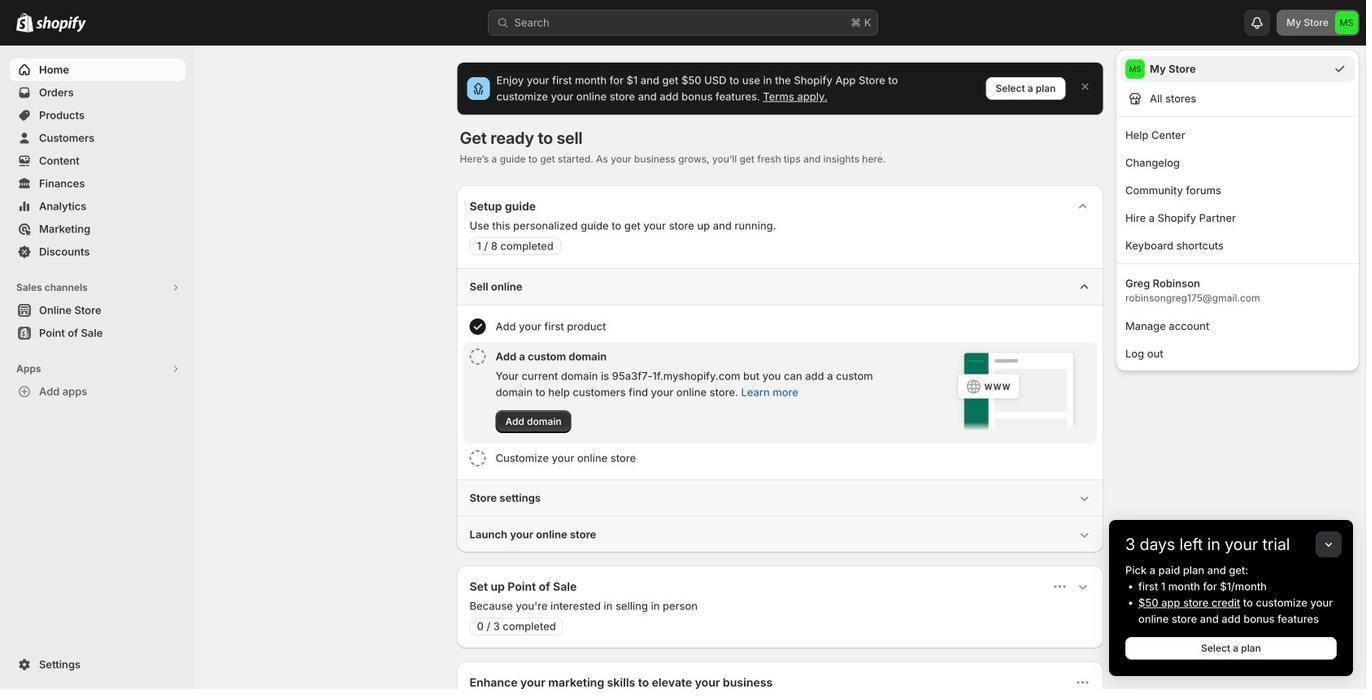 Task type: vqa. For each thing, say whether or not it's contained in the screenshot.
the right Shopify Image
yes



Task type: describe. For each thing, give the bounding box(es) containing it.
mark add your first product as not done image
[[470, 319, 486, 335]]

guide categories group
[[457, 268, 1104, 553]]

customize your online store group
[[463, 444, 1098, 473]]

0 horizontal spatial my store image
[[1126, 59, 1145, 79]]

mark customize your online store as done image
[[470, 451, 486, 467]]

mark add a custom domain as done image
[[470, 349, 486, 365]]



Task type: locate. For each thing, give the bounding box(es) containing it.
0 vertical spatial my store image
[[1336, 11, 1358, 34]]

1 horizontal spatial my store image
[[1336, 11, 1358, 34]]

setup guide region
[[457, 185, 1104, 553]]

add a custom domain group
[[463, 342, 1098, 443]]

1 vertical spatial my store image
[[1126, 59, 1145, 79]]

1 horizontal spatial shopify image
[[36, 16, 86, 32]]

add your first product group
[[463, 312, 1098, 342]]

shopify image
[[16, 13, 33, 32], [36, 16, 86, 32]]

0 horizontal spatial shopify image
[[16, 13, 33, 32]]

menu
[[1116, 50, 1360, 372]]

my store image
[[1336, 11, 1358, 34], [1126, 59, 1145, 79]]

sell online group
[[457, 268, 1104, 480]]



